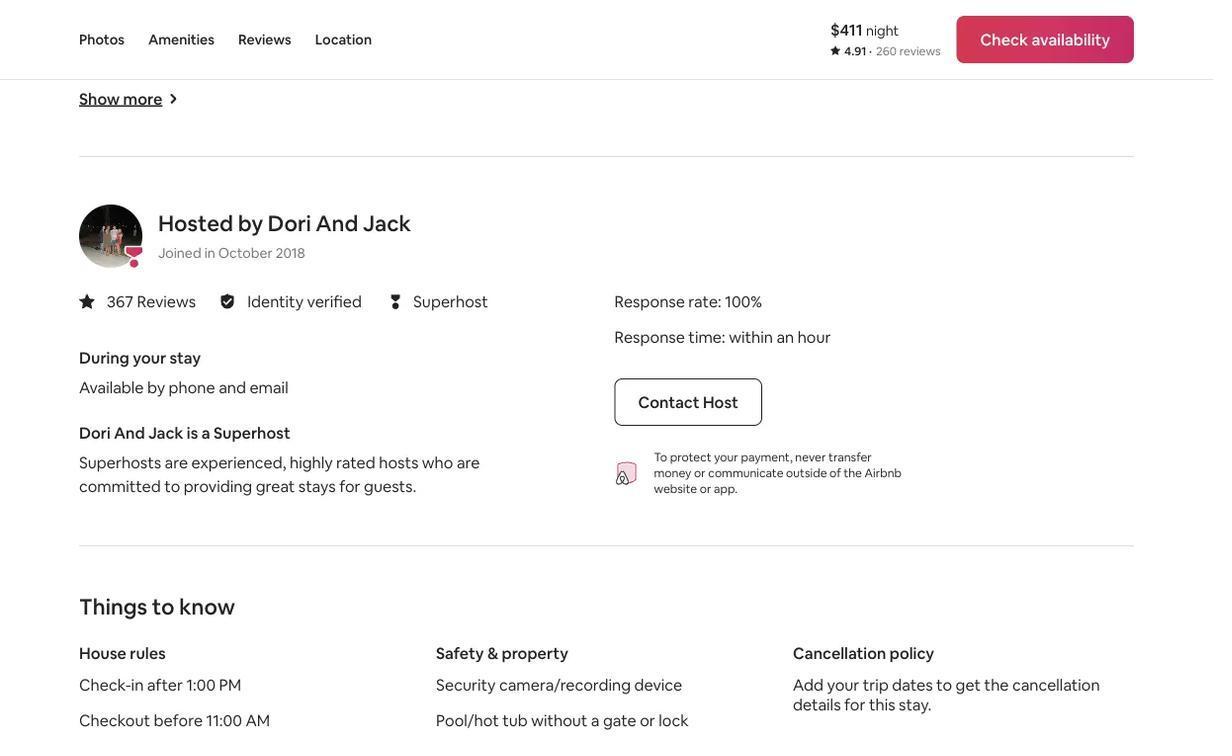 Task type: vqa. For each thing, say whether or not it's contained in the screenshot.
the bottommost Personal Info
no



Task type: locate. For each thing, give the bounding box(es) containing it.
your for during
[[133, 348, 166, 368]]

2 vertical spatial your
[[827, 675, 860, 695]]

show more
[[79, 89, 162, 109]]

1:00
[[186, 675, 216, 695]]

superhost right "󰀃"
[[413, 292, 488, 312]]

never
[[795, 450, 826, 465]]

0 vertical spatial dori
[[268, 209, 311, 237]]

to protect your payment, never transfer money or communicate outside of the airbnb website or app.
[[654, 450, 902, 497]]

1 vertical spatial the
[[985, 675, 1009, 695]]

house rules
[[79, 643, 166, 664]]

to left providing
[[164, 476, 180, 496]]

a right is
[[201, 423, 210, 443]]

1 vertical spatial and
[[114, 423, 145, 443]]

0 vertical spatial a
[[201, 423, 210, 443]]

to left get
[[937, 675, 952, 695]]

more
[[123, 89, 162, 109]]

check availability
[[981, 29, 1110, 49]]

superhosts
[[79, 452, 161, 473]]

app.
[[714, 482, 738, 497]]

1 response from the top
[[615, 291, 685, 312]]

: left within
[[722, 327, 726, 347]]

0 vertical spatial superhost
[[413, 292, 488, 312]]

in left the after in the bottom left of the page
[[131, 675, 144, 695]]

0 vertical spatial and
[[316, 209, 358, 237]]

0 horizontal spatial dori
[[79, 423, 111, 443]]

0 horizontal spatial by
[[147, 377, 165, 398]]

jack inside hosted by dori and jack joined in october 2018
[[363, 209, 411, 237]]

the down the transfer
[[844, 466, 862, 481]]

for
[[339, 476, 361, 496], [845, 695, 866, 715]]

jack left is
[[148, 423, 183, 443]]

1 vertical spatial dori
[[79, 423, 111, 443]]

dori inside hosted by dori and jack joined in october 2018
[[268, 209, 311, 237]]

providing
[[184, 476, 252, 496]]

hiking
[[79, 98, 125, 119]]

for left this
[[845, 695, 866, 715]]

0 horizontal spatial in
[[131, 675, 144, 695]]

2 horizontal spatial your
[[827, 675, 860, 695]]

1 vertical spatial :
[[722, 327, 726, 347]]

0 vertical spatial by
[[238, 209, 263, 237]]

1 horizontal spatial and
[[316, 209, 358, 237]]

the right get
[[985, 675, 1009, 695]]

your inside the during your stay available by phone and email
[[133, 348, 166, 368]]

0 vertical spatial your
[[133, 348, 166, 368]]

0 vertical spatial the
[[844, 466, 862, 481]]

to
[[164, 476, 180, 496], [152, 593, 175, 621], [937, 675, 952, 695]]

after
[[147, 675, 183, 695]]

1 vertical spatial your
[[714, 450, 739, 465]]

1 vertical spatial response
[[615, 327, 685, 347]]

0 horizontal spatial superhost
[[214, 423, 290, 443]]

1 vertical spatial in
[[131, 675, 144, 695]]

am
[[246, 711, 270, 731]]

are
[[165, 452, 188, 473], [457, 452, 480, 473]]

1 horizontal spatial dori
[[268, 209, 311, 237]]

house
[[79, 643, 126, 664]]

for down rated on the bottom
[[339, 476, 361, 496]]

are down is
[[165, 452, 188, 473]]

0 vertical spatial response
[[615, 291, 685, 312]]

great
[[256, 476, 295, 496]]

the inside to protect your payment, never transfer money or communicate outside of the airbnb website or app.
[[844, 466, 862, 481]]

0 horizontal spatial for
[[339, 476, 361, 496]]

0 horizontal spatial jack
[[148, 423, 183, 443]]

or down protect
[[694, 466, 706, 481]]

dori up 2018
[[268, 209, 311, 237]]

0 horizontal spatial and
[[114, 423, 145, 443]]

superhost up experienced,
[[214, 423, 290, 443]]

response down response rate : 100%
[[615, 327, 685, 347]]

1 vertical spatial jack
[[148, 423, 183, 443]]

in right the joined
[[204, 244, 215, 262]]

transfer
[[829, 450, 872, 465]]

or left app.
[[700, 482, 711, 497]]

check-
[[79, 675, 131, 695]]

check-in after 1:00 pm
[[79, 675, 241, 695]]

1 horizontal spatial the
[[985, 675, 1009, 695]]

2 response from the top
[[615, 327, 685, 347]]

and inside hosted by dori and jack joined in october 2018
[[316, 209, 358, 237]]

lock
[[659, 711, 689, 731]]

4.91
[[845, 44, 867, 59]]

260
[[876, 44, 897, 59]]

your up communicate
[[714, 450, 739, 465]]

of
[[830, 466, 841, 481]]

get
[[956, 675, 981, 695]]

website
[[654, 482, 697, 497]]

0 vertical spatial reviews
[[238, 31, 291, 48]]

by up october
[[238, 209, 263, 237]]

in inside hosted by dori and jack joined in october 2018
[[204, 244, 215, 262]]

reviews right '367'
[[137, 291, 196, 312]]

response for response time
[[615, 327, 685, 347]]

time
[[689, 327, 722, 347]]

$411 night
[[831, 19, 899, 40]]

dori and jack is a superhost superhosts are experienced, highly rated hosts who are committed to providing great stays for guests.
[[79, 423, 480, 496]]

jack
[[363, 209, 411, 237], [148, 423, 183, 443]]

rate
[[689, 291, 718, 312]]

dori and jack is a superhost. learn more about dori and jack. image
[[79, 205, 142, 268], [79, 205, 142, 268]]

hosts
[[379, 452, 419, 473]]

response left "rate"
[[615, 291, 685, 312]]

your inside add your trip dates to get the cancellation details for this stay.
[[827, 675, 860, 695]]

during your stay available by phone and email
[[79, 348, 288, 398]]

1 horizontal spatial your
[[714, 450, 739, 465]]

show
[[79, 89, 120, 109]]

dori
[[268, 209, 311, 237], [79, 423, 111, 443]]

1 horizontal spatial by
[[238, 209, 263, 237]]

know
[[179, 593, 235, 621]]

the
[[844, 466, 862, 481], [985, 675, 1009, 695]]

outside
[[786, 466, 827, 481]]

jack up "󰀃"
[[363, 209, 411, 237]]

1 vertical spatial superhost
[[214, 423, 290, 443]]

a left 'gate'
[[591, 711, 600, 731]]

:
[[718, 291, 722, 312], [722, 327, 726, 347]]

: for response rate
[[718, 291, 722, 312]]

2 vertical spatial to
[[937, 675, 952, 695]]

security camera/recording device
[[436, 675, 683, 695]]

or left lock
[[640, 711, 655, 731]]

within
[[729, 327, 773, 347]]

and up superhosts
[[114, 423, 145, 443]]

1 horizontal spatial for
[[845, 695, 866, 715]]

rules
[[130, 643, 166, 664]]

golf
[[79, 75, 110, 95]]

0 vertical spatial jack
[[363, 209, 411, 237]]

your left stay
[[133, 348, 166, 368]]

add your trip dates to get the cancellation details for this stay.
[[793, 675, 1100, 715]]

1 vertical spatial for
[[845, 695, 866, 715]]

0 horizontal spatial the
[[844, 466, 862, 481]]

0 vertical spatial to
[[164, 476, 180, 496]]

1 vertical spatial by
[[147, 377, 165, 398]]

dori up superhosts
[[79, 423, 111, 443]]

0 vertical spatial in
[[204, 244, 215, 262]]

great america amusement park
[[79, 27, 312, 47]]

identity verified
[[247, 291, 362, 312]]

: left 100% on the top right of the page
[[718, 291, 722, 312]]

hosted by dori and jack joined in october 2018
[[158, 209, 411, 262]]

response rate : 100%
[[615, 291, 762, 312]]

pm
[[219, 675, 241, 695]]

1 vertical spatial a
[[591, 711, 600, 731]]

to left the "know"
[[152, 593, 175, 621]]

cancellation
[[793, 643, 886, 664]]

joined
[[158, 244, 201, 262]]

1 are from the left
[[165, 452, 188, 473]]

contact host link
[[615, 379, 762, 426]]

a inside dori and jack is a superhost superhosts are experienced, highly rated hosts who are committed to providing great stays for guests.
[[201, 423, 210, 443]]

1 horizontal spatial are
[[457, 452, 480, 473]]

0 horizontal spatial your
[[133, 348, 166, 368]]

1 horizontal spatial superhost
[[413, 292, 488, 312]]

0 vertical spatial for
[[339, 476, 361, 496]]

for inside add your trip dates to get the cancellation details for this stay.
[[845, 695, 866, 715]]

are right who
[[457, 452, 480, 473]]

details
[[793, 695, 841, 715]]

night
[[866, 21, 899, 39]]

1 vertical spatial or
[[700, 482, 711, 497]]

payment,
[[741, 450, 793, 465]]

checkout
[[79, 711, 150, 731]]

by left phone
[[147, 377, 165, 398]]

by inside the during your stay available by phone and email
[[147, 377, 165, 398]]

by
[[238, 209, 263, 237], [147, 377, 165, 398]]

and up verified
[[316, 209, 358, 237]]

0 vertical spatial :
[[718, 291, 722, 312]]

1 horizontal spatial jack
[[363, 209, 411, 237]]

rated
[[336, 452, 376, 473]]

available
[[79, 377, 144, 398]]

1 horizontal spatial in
[[204, 244, 215, 262]]

communicate
[[708, 466, 784, 481]]

0 horizontal spatial are
[[165, 452, 188, 473]]

·
[[869, 44, 872, 59]]

0 horizontal spatial reviews
[[137, 291, 196, 312]]

golf course hiking trails
[[79, 75, 163, 119]]

0 vertical spatial or
[[694, 466, 706, 481]]

0 horizontal spatial a
[[201, 423, 210, 443]]

the inside add your trip dates to get the cancellation details for this stay.
[[985, 675, 1009, 695]]

your down the cancellation
[[827, 675, 860, 695]]

your
[[133, 348, 166, 368], [714, 450, 739, 465], [827, 675, 860, 695]]

in
[[204, 244, 215, 262], [131, 675, 144, 695]]

to
[[654, 450, 668, 465]]

reviews left location button
[[238, 31, 291, 48]]



Task type: describe. For each thing, give the bounding box(es) containing it.
add
[[793, 675, 824, 695]]

stays
[[298, 476, 336, 496]]

trails
[[128, 98, 163, 119]]

hosted
[[158, 209, 233, 237]]

2 vertical spatial or
[[640, 711, 655, 731]]

america
[[124, 27, 185, 47]]

jack inside dori and jack is a superhost superhosts are experienced, highly rated hosts who are committed to providing great stays for guests.
[[148, 423, 183, 443]]

things to know
[[79, 593, 235, 621]]

dates
[[892, 675, 933, 695]]

11:00
[[206, 711, 242, 731]]

pool/hot tub without a gate or lock
[[436, 711, 689, 731]]

cancellation
[[1013, 675, 1100, 695]]

this
[[869, 695, 895, 715]]

things
[[79, 593, 147, 621]]

checkout before 11:00 am
[[79, 711, 270, 731]]

1 horizontal spatial reviews
[[238, 31, 291, 48]]

1 vertical spatial reviews
[[137, 291, 196, 312]]

location
[[315, 31, 372, 48]]

host
[[703, 392, 739, 412]]

367
[[107, 291, 134, 312]]

great
[[79, 27, 121, 47]]

󰀃
[[391, 290, 400, 313]]

reviews
[[900, 44, 941, 59]]

without
[[531, 711, 588, 731]]

trip
[[863, 675, 889, 695]]

tub
[[503, 711, 528, 731]]

email
[[250, 377, 288, 398]]

committed
[[79, 476, 161, 496]]

pool/hot
[[436, 711, 499, 731]]

course
[[114, 75, 163, 95]]

by inside hosted by dori and jack joined in october 2018
[[238, 209, 263, 237]]

gate
[[603, 711, 637, 731]]

2 are from the left
[[457, 452, 480, 473]]

availability
[[1032, 29, 1110, 49]]

policy
[[890, 643, 934, 664]]

security
[[436, 675, 496, 695]]

response for response rate
[[615, 291, 685, 312]]

airbnb
[[865, 466, 902, 481]]

amenities button
[[148, 0, 215, 79]]

100%
[[725, 291, 762, 312]]

safety & property
[[436, 643, 569, 664]]

during
[[79, 348, 129, 368]]

: for response time
[[722, 327, 726, 347]]

and
[[219, 377, 246, 398]]

guests.
[[364, 476, 416, 496]]

safety
[[436, 643, 484, 664]]

1 horizontal spatial a
[[591, 711, 600, 731]]

check availability button
[[957, 16, 1134, 63]]

to inside add your trip dates to get the cancellation details for this stay.
[[937, 675, 952, 695]]

highly
[[290, 452, 333, 473]]

$411
[[831, 19, 863, 40]]

and inside dori and jack is a superhost superhosts are experienced, highly rated hosts who are committed to providing great stays for guests.
[[114, 423, 145, 443]]

cancellation policy
[[793, 643, 934, 664]]

amusement
[[189, 27, 276, 47]]

stay
[[170, 348, 201, 368]]

for inside dori and jack is a superhost superhosts are experienced, highly rated hosts who are committed to providing great stays for guests.
[[339, 476, 361, 496]]

an
[[777, 327, 794, 347]]

phone
[[169, 377, 215, 398]]

protect
[[670, 450, 712, 465]]

device
[[634, 675, 683, 695]]

who
[[422, 452, 453, 473]]

dori inside dori and jack is a superhost superhosts are experienced, highly rated hosts who are committed to providing great stays for guests.
[[79, 423, 111, 443]]

contact
[[638, 392, 700, 412]]

october
[[218, 244, 273, 262]]

your inside to protect your payment, never transfer money or communicate outside of the airbnb website or app.
[[714, 450, 739, 465]]

is
[[187, 423, 198, 443]]

your for add
[[827, 675, 860, 695]]

before
[[154, 711, 203, 731]]

stay.
[[899, 695, 932, 715]]

contact host
[[638, 392, 739, 412]]

1 vertical spatial to
[[152, 593, 175, 621]]

superhost inside dori and jack is a superhost superhosts are experienced, highly rated hosts who are committed to providing great stays for guests.
[[214, 423, 290, 443]]

hour
[[798, 327, 831, 347]]

4.91 · 260 reviews
[[845, 44, 941, 59]]

camera/recording
[[499, 675, 631, 695]]

photos
[[79, 31, 125, 48]]

to inside dori and jack is a superhost superhosts are experienced, highly rated hosts who are committed to providing great stays for guests.
[[164, 476, 180, 496]]

park
[[279, 27, 312, 47]]

experienced,
[[191, 452, 286, 473]]

location button
[[315, 0, 372, 79]]

identity
[[247, 291, 304, 312]]

response time : within an hour
[[615, 327, 831, 347]]



